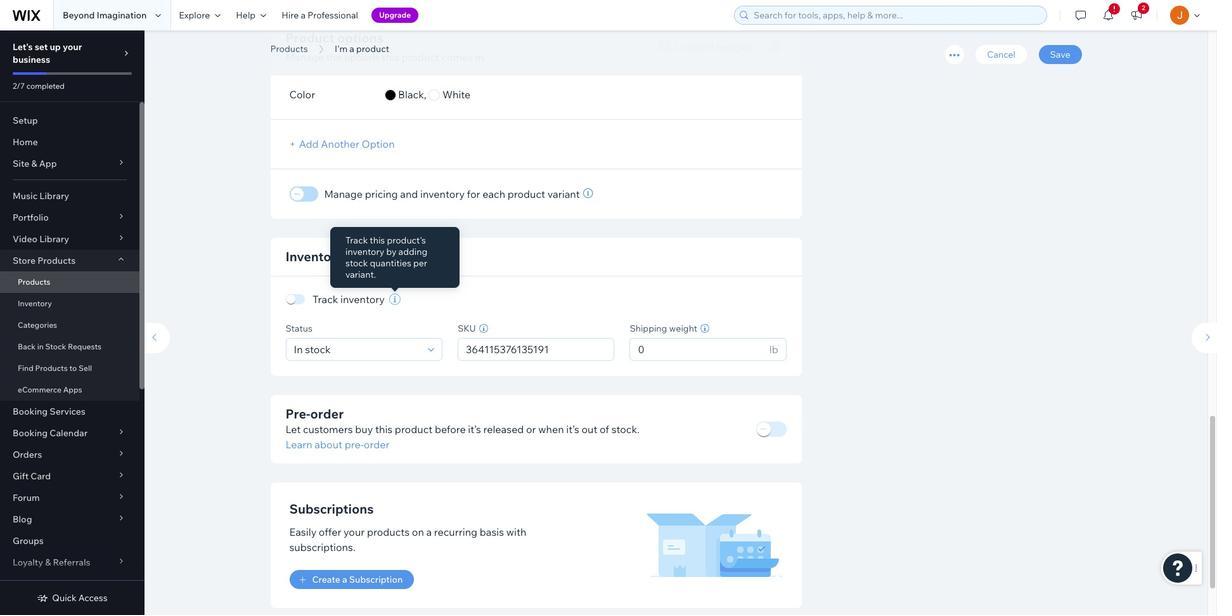 Task type: describe. For each thing, give the bounding box(es) containing it.
1 vertical spatial products link
[[0, 271, 140, 293]]

on
[[412, 526, 424, 538]]

another
[[321, 138, 360, 151]]

sku
[[458, 323, 476, 334]]

product's
[[387, 235, 426, 246]]

in.
[[476, 51, 486, 63]]

1 vertical spatial and
[[347, 249, 370, 264]]

each
[[483, 188, 506, 200]]

booking for booking calendar
[[13, 427, 48, 439]]

products inside i'm a product form
[[270, 43, 308, 55]]

0 vertical spatial order
[[310, 406, 344, 422]]

1 horizontal spatial order
[[364, 438, 390, 451]]

1 it's from the left
[[468, 423, 481, 436]]

set
[[35, 41, 48, 53]]

let's set up your business
[[13, 41, 82, 65]]

connect
[[674, 41, 715, 53]]

imagination
[[97, 10, 147, 21]]

products down store
[[18, 277, 50, 287]]

add
[[299, 138, 319, 151]]

gift card
[[13, 471, 51, 482]]

let
[[286, 423, 301, 436]]

manage pricing and inventory for each product variant
[[324, 188, 580, 200]]

or
[[526, 423, 536, 436]]

groups
[[13, 535, 44, 547]]

1 vertical spatial options
[[344, 51, 380, 63]]

cancel button
[[976, 45, 1027, 64]]

sale
[[47, 578, 65, 590]]

link images image
[[659, 42, 672, 52]]

with
[[507, 526, 527, 538]]

weight
[[669, 323, 698, 334]]

video library button
[[0, 228, 140, 250]]

released
[[484, 423, 524, 436]]

home link
[[0, 131, 140, 153]]

hire a professional
[[282, 10, 358, 21]]

for
[[467, 188, 480, 200]]

cancel
[[988, 49, 1016, 60]]

quick
[[52, 592, 77, 604]]

in
[[37, 342, 44, 351]]

save button
[[1039, 45, 1082, 64]]

variant
[[548, 188, 580, 200]]

connect images button
[[652, 35, 759, 58]]

groups link
[[0, 530, 140, 552]]

comes
[[442, 51, 473, 63]]

categories link
[[0, 315, 140, 336]]

about
[[315, 438, 343, 451]]

info tooltip image
[[583, 188, 594, 198]]

subscriptions
[[290, 501, 374, 517]]

access
[[79, 592, 108, 604]]

a right 'the'
[[350, 43, 354, 55]]

1 horizontal spatial i'm
[[335, 43, 348, 55]]

hire
[[282, 10, 299, 21]]

products inside dropdown button
[[38, 255, 76, 266]]

upgrade
[[379, 10, 411, 20]]

track for track inventory
[[313, 293, 338, 306]]

track inventory
[[313, 293, 385, 306]]

app
[[39, 158, 57, 169]]

,
[[424, 88, 427, 101]]

when
[[539, 423, 564, 436]]

video library
[[13, 233, 69, 245]]

referrals
[[53, 557, 90, 568]]

ecommerce apps link
[[0, 379, 140, 401]]

subscription
[[349, 574, 403, 585]]

video
[[13, 233, 37, 245]]

0.0 number field
[[634, 339, 766, 360]]

your inside the easily offer your products on a recurring basis with subscriptions.
[[344, 526, 365, 538]]

2/7
[[13, 81, 25, 91]]

& for loyalty
[[45, 557, 51, 568]]

0 vertical spatial options
[[337, 30, 384, 46]]

quantities
[[370, 257, 412, 269]]

orders
[[13, 449, 42, 460]]

booking services link
[[0, 401, 140, 422]]

buy
[[355, 423, 373, 436]]

sell
[[79, 363, 92, 373]]

adding
[[399, 246, 428, 257]]

2/7 completed
[[13, 81, 65, 91]]

music
[[13, 190, 38, 202]]

first time_stores_subsciptions and reccuring orders_calender and box copy image
[[647, 514, 783, 577]]

subscriptions.
[[290, 541, 356, 554]]

variant.
[[346, 269, 376, 280]]

white
[[443, 88, 471, 101]]

loyalty & referrals button
[[0, 552, 140, 573]]

Search for tools, apps, help & more... field
[[750, 6, 1043, 24]]

setup link
[[0, 110, 140, 131]]

booking calendar button
[[0, 422, 140, 444]]

a inside button
[[342, 574, 347, 585]]

by
[[386, 246, 397, 257]]

inventory for by
[[346, 246, 384, 257]]

learn
[[286, 438, 312, 451]]

forum
[[13, 492, 40, 504]]

out
[[582, 423, 598, 436]]

shipping weight
[[630, 323, 698, 334]]



Task type: vqa. For each thing, say whether or not it's contained in the screenshot.
Sites
no



Task type: locate. For each thing, give the bounding box(es) containing it.
1 vertical spatial booking
[[13, 427, 48, 439]]

of right the out
[[600, 423, 610, 436]]

back
[[18, 342, 36, 351]]

1 horizontal spatial &
[[45, 557, 51, 568]]

it's left the out
[[566, 423, 580, 436]]

gift
[[13, 471, 29, 482]]

inventory inside sidebar 'element'
[[18, 299, 52, 308]]

of left sale
[[36, 578, 45, 590]]

point of sale link
[[0, 573, 140, 595]]

products link down store products
[[0, 271, 140, 293]]

product down upgrade button
[[326, 27, 414, 56]]

easily
[[290, 526, 317, 538]]

create a subscription
[[312, 574, 403, 585]]

this for options
[[382, 51, 400, 63]]

status
[[286, 323, 313, 334]]

1 library from the top
[[40, 190, 69, 202]]

0 vertical spatial manage
[[286, 51, 324, 63]]

a right the on
[[426, 526, 432, 538]]

hire a professional link
[[274, 0, 366, 30]]

it's
[[468, 423, 481, 436], [566, 423, 580, 436]]

this inside the pre-order let customers buy this product before it's released or when it's out of stock. learn about pre-order
[[375, 423, 393, 436]]

beyond imagination
[[63, 10, 147, 21]]

library for music library
[[40, 190, 69, 202]]

0 horizontal spatial order
[[310, 406, 344, 422]]

0 vertical spatial track
[[346, 235, 368, 246]]

a right 'create'
[[342, 574, 347, 585]]

1 vertical spatial order
[[364, 438, 390, 451]]

order down buy
[[364, 438, 390, 451]]

& for site
[[31, 158, 37, 169]]

0 horizontal spatial of
[[36, 578, 45, 590]]

1 horizontal spatial it's
[[566, 423, 580, 436]]

beyond
[[63, 10, 95, 21]]

0 vertical spatial this
[[382, 51, 400, 63]]

products down video library popup button
[[38, 255, 76, 266]]

1 vertical spatial your
[[344, 526, 365, 538]]

music library
[[13, 190, 69, 202]]

home
[[13, 136, 38, 148]]

this inside product options manage the options this product comes in.
[[382, 51, 400, 63]]

2 vertical spatial inventory
[[341, 293, 385, 306]]

manage down product
[[286, 51, 324, 63]]

booking down ecommerce
[[13, 406, 48, 417]]

quick access
[[52, 592, 108, 604]]

& right site
[[31, 158, 37, 169]]

ecommerce apps
[[18, 385, 82, 394]]

easily offer your products on a recurring basis with subscriptions.
[[290, 526, 527, 554]]

track down inventory and shipping
[[313, 293, 338, 306]]

booking calendar
[[13, 427, 88, 439]]

booking inside 'booking calendar' dropdown button
[[13, 427, 48, 439]]

1 vertical spatial library
[[39, 233, 69, 245]]

sidebar element
[[0, 30, 145, 615]]

booking
[[13, 406, 48, 417], [13, 427, 48, 439]]

manage inside product options manage the options this product comes in.
[[286, 51, 324, 63]]

track inside i'm a product form
[[313, 293, 338, 306]]

site
[[13, 158, 29, 169]]

a left 'the'
[[308, 27, 321, 56]]

add another option
[[299, 138, 395, 151]]

quick access button
[[37, 592, 108, 604]]

1 vertical spatial manage
[[324, 188, 363, 200]]

find
[[18, 363, 33, 373]]

inventory up variant.
[[346, 246, 384, 257]]

2 vertical spatial this
[[375, 423, 393, 436]]

0 horizontal spatial products link
[[0, 271, 140, 293]]

this down upgrade button
[[382, 51, 400, 63]]

stock.
[[612, 423, 640, 436]]

product left comes
[[402, 51, 440, 63]]

offer
[[319, 526, 341, 538]]

this for order
[[375, 423, 393, 436]]

inventory and shipping
[[286, 249, 426, 264]]

&
[[31, 158, 37, 169], [45, 557, 51, 568]]

recurring
[[434, 526, 478, 538]]

of inside sidebar 'element'
[[36, 578, 45, 590]]

inventory link
[[0, 293, 140, 315]]

track for track this product's inventory by adding stock quantities per variant.
[[346, 235, 368, 246]]

library
[[40, 190, 69, 202], [39, 233, 69, 245]]

options right 'the'
[[344, 51, 380, 63]]

1 booking from the top
[[13, 406, 48, 417]]

1 horizontal spatial of
[[600, 423, 610, 436]]

i'm
[[270, 27, 303, 56], [335, 43, 348, 55]]

i'm right product
[[335, 43, 348, 55]]

explore
[[179, 10, 210, 21]]

and up variant.
[[347, 249, 370, 264]]

products link inside i'm a product form
[[264, 42, 314, 55]]

calendar
[[50, 427, 88, 439]]

card
[[31, 471, 51, 482]]

your right up
[[63, 41, 82, 53]]

products up ecommerce apps at the bottom of page
[[35, 363, 68, 373]]

shipping
[[630, 323, 667, 334]]

images
[[717, 41, 752, 53]]

0 vertical spatial products link
[[264, 42, 314, 55]]

inventory left for
[[420, 188, 465, 200]]

0 vertical spatial &
[[31, 158, 37, 169]]

products
[[367, 526, 410, 538]]

1 vertical spatial of
[[36, 578, 45, 590]]

i'm a product
[[270, 27, 414, 56], [335, 43, 389, 55]]

library inside music library link
[[40, 190, 69, 202]]

of inside the pre-order let customers buy this product before it's released or when it's out of stock. learn about pre-order
[[600, 423, 610, 436]]

find products to sell link
[[0, 358, 140, 379]]

pricing
[[365, 188, 398, 200]]

0 horizontal spatial and
[[347, 249, 370, 264]]

2 it's from the left
[[566, 423, 580, 436]]

products link down hire
[[264, 42, 314, 55]]

create
[[312, 574, 340, 585]]

0 vertical spatial inventory
[[420, 188, 465, 200]]

order up customers
[[310, 406, 344, 422]]

your inside let's set up your business
[[63, 41, 82, 53]]

product right each
[[508, 188, 546, 200]]

0 vertical spatial library
[[40, 190, 69, 202]]

product left before
[[395, 423, 433, 436]]

portfolio
[[13, 212, 49, 223]]

this right buy
[[375, 423, 393, 436]]

product inside the pre-order let customers buy this product before it's released or when it's out of stock. learn about pre-order
[[395, 423, 433, 436]]

0 horizontal spatial your
[[63, 41, 82, 53]]

pre-order let customers buy this product before it's released or when it's out of stock. learn about pre-order
[[286, 406, 640, 451]]

inventory inside track this product's inventory by adding stock quantities per variant.
[[346, 246, 384, 257]]

1 vertical spatial inventory
[[346, 246, 384, 257]]

0 horizontal spatial it's
[[468, 423, 481, 436]]

before
[[435, 423, 466, 436]]

0 horizontal spatial inventory
[[18, 299, 52, 308]]

save
[[1051, 49, 1071, 60]]

blog
[[13, 514, 32, 525]]

1 horizontal spatial inventory
[[286, 249, 344, 264]]

1 vertical spatial track
[[313, 293, 338, 306]]

option
[[362, 138, 395, 151]]

gift card button
[[0, 466, 140, 487]]

this left by
[[370, 235, 385, 246]]

track up inventory and shipping
[[346, 235, 368, 246]]

pre-
[[286, 406, 310, 422]]

products down hire
[[270, 43, 308, 55]]

connect images
[[674, 41, 752, 53]]

0 horizontal spatial track
[[313, 293, 338, 306]]

1 horizontal spatial and
[[400, 188, 418, 200]]

0 vertical spatial your
[[63, 41, 82, 53]]

0 horizontal spatial i'm
[[270, 27, 303, 56]]

1 horizontal spatial your
[[344, 526, 365, 538]]

1 horizontal spatial track
[[346, 235, 368, 246]]

shipping
[[372, 249, 426, 264]]

0 vertical spatial and
[[400, 188, 418, 200]]

inventory inside i'm a product form
[[286, 249, 344, 264]]

library inside video library popup button
[[39, 233, 69, 245]]

color
[[290, 88, 315, 101]]

booking inside booking services "link"
[[13, 406, 48, 417]]

up
[[50, 41, 61, 53]]

product inside product options manage the options this product comes in.
[[402, 51, 440, 63]]

i'm down hire
[[270, 27, 303, 56]]

create a subscription button
[[290, 570, 414, 589]]

inventory for inventory and shipping
[[286, 249, 344, 264]]

manage
[[286, 51, 324, 63], [324, 188, 363, 200]]

product for pricing
[[508, 188, 546, 200]]

store products
[[13, 255, 76, 266]]

track inside track this product's inventory by adding stock quantities per variant.
[[346, 235, 368, 246]]

1 vertical spatial this
[[370, 235, 385, 246]]

help button
[[229, 0, 274, 30]]

booking for booking services
[[13, 406, 48, 417]]

1 vertical spatial &
[[45, 557, 51, 568]]

store
[[13, 255, 36, 266]]

a right hire
[[301, 10, 306, 21]]

0 vertical spatial booking
[[13, 406, 48, 417]]

booking up orders
[[13, 427, 48, 439]]

and right pricing
[[400, 188, 418, 200]]

back in stock requests link
[[0, 336, 140, 358]]

ecommerce
[[18, 385, 62, 394]]

a
[[301, 10, 306, 21], [308, 27, 321, 56], [350, 43, 354, 55], [426, 526, 432, 538], [342, 574, 347, 585]]

2
[[1142, 4, 1146, 12]]

a inside the easily offer your products on a recurring basis with subscriptions.
[[426, 526, 432, 538]]

completed
[[26, 81, 65, 91]]

product right 'the'
[[356, 43, 389, 55]]

options up 'the'
[[337, 30, 384, 46]]

None field
[[290, 339, 424, 360], [462, 339, 610, 360], [290, 339, 424, 360], [462, 339, 610, 360]]

blog button
[[0, 509, 140, 530]]

product for options
[[402, 51, 440, 63]]

find products to sell
[[18, 363, 92, 373]]

inventory for inventory
[[18, 299, 52, 308]]

it's right before
[[468, 423, 481, 436]]

1 vertical spatial inventory
[[18, 299, 52, 308]]

pre-
[[345, 438, 364, 451]]

inventory for for
[[420, 188, 465, 200]]

0 vertical spatial of
[[600, 423, 610, 436]]

customers
[[303, 423, 353, 436]]

product for order
[[395, 423, 433, 436]]

booking services
[[13, 406, 86, 417]]

lb
[[770, 343, 779, 356]]

product
[[286, 30, 335, 46]]

loyalty
[[13, 557, 43, 568]]

manage left pricing
[[324, 188, 363, 200]]

inventory down variant.
[[341, 293, 385, 306]]

product options manage the options this product comes in.
[[286, 30, 486, 63]]

1 horizontal spatial products link
[[264, 42, 314, 55]]

& right loyalty
[[45, 557, 51, 568]]

services
[[50, 406, 86, 417]]

your right offer
[[344, 526, 365, 538]]

2 booking from the top
[[13, 427, 48, 439]]

library for video library
[[39, 233, 69, 245]]

forum button
[[0, 487, 140, 509]]

inventory left stock
[[286, 249, 344, 264]]

inventory up 'categories'
[[18, 299, 52, 308]]

0 vertical spatial inventory
[[286, 249, 344, 264]]

2 library from the top
[[39, 233, 69, 245]]

setup
[[13, 115, 38, 126]]

i'm a product form
[[138, 0, 1218, 615]]

library up portfolio popup button
[[40, 190, 69, 202]]

product
[[326, 27, 414, 56], [356, 43, 389, 55], [402, 51, 440, 63], [508, 188, 546, 200], [395, 423, 433, 436]]

0 horizontal spatial &
[[31, 158, 37, 169]]

library up store products
[[39, 233, 69, 245]]

this inside track this product's inventory by adding stock quantities per variant.
[[370, 235, 385, 246]]



